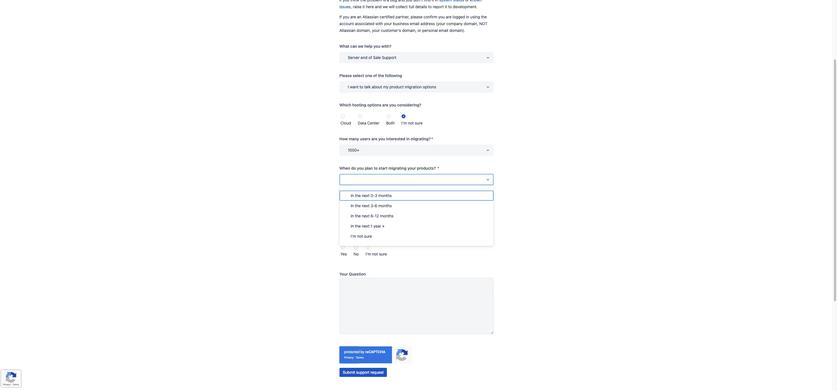 Task type: locate. For each thing, give the bounding box(es) containing it.
sure down server
[[379, 252, 387, 256]]

1 horizontal spatial do
[[370, 195, 375, 200]]

do
[[351, 166, 356, 171], [370, 195, 375, 200]]

the
[[481, 14, 487, 19], [378, 73, 384, 78], [355, 193, 361, 198], [428, 195, 434, 200], [355, 203, 361, 208], [355, 213, 361, 218], [355, 224, 361, 228]]

options
[[423, 84, 437, 89], [368, 103, 382, 107]]

(your
[[436, 21, 446, 26]]

in down "products"
[[351, 203, 354, 208]]

i'm right no
[[366, 252, 371, 256]]

which products do you want to migrate? enter the sen of each product below.
[[340, 195, 486, 200]]

1 horizontal spatial it
[[445, 4, 448, 9]]

0 vertical spatial we
[[383, 4, 388, 9]]

one
[[365, 73, 372, 78]]

following
[[385, 73, 402, 78]]

2 vertical spatial months
[[380, 213, 394, 218]]

product right my on the top
[[390, 84, 404, 89]]

end
[[361, 55, 368, 60]]

0 vertical spatial your
[[384, 21, 392, 26]]

1 horizontal spatial atlassian
[[363, 14, 379, 19]]

migrating
[[389, 166, 407, 171]]

1 horizontal spatial product
[[458, 195, 473, 200]]

1 vertical spatial sure
[[364, 234, 372, 239]]

not down 'considering?'
[[408, 121, 414, 125]]

in left using
[[466, 14, 470, 19]]

which
[[340, 103, 351, 107], [340, 195, 351, 200]]

1 horizontal spatial in
[[466, 14, 470, 19]]

1 which from the top
[[340, 103, 351, 107]]

2 vertical spatial sure
[[379, 252, 387, 256]]

products
[[352, 195, 369, 200]]

you up (your
[[439, 14, 445, 19]]

open image for how many users are you interested in migrating? *
[[485, 147, 492, 154]]

of right one
[[373, 73, 377, 78]]

option group down 'considering?'
[[340, 111, 494, 127]]

personal
[[423, 28, 438, 33]]

Your Question text field
[[340, 278, 494, 334]]

your down 'with'
[[372, 28, 380, 33]]

1 option group from the top
[[340, 111, 494, 127]]

domain, left or at top
[[402, 28, 417, 33]]

it left 'here'
[[363, 4, 365, 9]]

option group containing cloud
[[340, 111, 494, 127]]

1 vertical spatial migrate?
[[442, 234, 459, 238]]

of right the sen
[[443, 195, 447, 200]]

you left interested
[[379, 136, 385, 141]]

* right products?
[[438, 166, 440, 171]]

in up what's
[[351, 213, 354, 218]]

the up what's
[[355, 213, 361, 218]]

sale
[[373, 55, 381, 60]]

request
[[371, 370, 384, 375]]

,
[[351, 4, 352, 9]]

0 vertical spatial want
[[350, 84, 359, 89]]

0 vertical spatial of
[[369, 55, 372, 60]]

options right migration
[[423, 84, 437, 89]]

1 next from the top
[[362, 193, 370, 198]]

the up not
[[481, 14, 487, 19]]

which left 'hosting' on the left
[[340, 103, 351, 107]]

1 vertical spatial i'm not sure
[[351, 234, 372, 239]]

to left talk
[[360, 84, 363, 89]]

+
[[382, 224, 385, 228]]

0 vertical spatial months
[[379, 193, 392, 198]]

0 horizontal spatial in
[[407, 136, 410, 141]]

product right the each
[[458, 195, 473, 200]]

full
[[409, 4, 415, 9]]

1 horizontal spatial migrate?
[[442, 234, 459, 238]]

1 vertical spatial want
[[384, 195, 393, 200]]

atlassian up associated
[[363, 14, 379, 19]]

0 horizontal spatial sure
[[364, 234, 372, 239]]

* right migrating?
[[432, 136, 433, 141]]

0 horizontal spatial i'm
[[351, 234, 356, 239]]

your right migrating
[[408, 166, 416, 171]]

considering?
[[397, 103, 422, 107]]

migration
[[405, 84, 422, 89]]

to right plan
[[374, 166, 378, 171]]

report
[[433, 4, 444, 9]]

0 vertical spatial i'm not sure
[[402, 121, 423, 125]]

2 horizontal spatial sure
[[415, 121, 423, 125]]

1 vertical spatial not
[[357, 234, 363, 239]]

it right the report
[[445, 4, 448, 9]]

2 vertical spatial open image
[[485, 176, 492, 183]]

and
[[375, 4, 382, 9]]

when
[[340, 166, 351, 171]]

open image
[[485, 54, 492, 61], [485, 147, 492, 154], [485, 176, 492, 183]]

address
[[421, 21, 435, 26]]

sure
[[415, 121, 423, 125], [364, 234, 372, 239], [379, 252, 387, 256]]

you left 'considering?'
[[390, 103, 396, 107]]

2 which from the top
[[340, 195, 351, 200]]

next left 0-
[[362, 193, 370, 198]]

product
[[390, 84, 404, 89], [458, 195, 473, 200]]

1 horizontal spatial not
[[372, 252, 378, 256]]

want
[[350, 84, 359, 89], [384, 195, 393, 200]]

1 vertical spatial option group
[[340, 242, 494, 258]]

in left 0-
[[351, 193, 354, 198]]

domain, down associated
[[357, 28, 371, 33]]

months right 3
[[379, 193, 392, 198]]

3 open image from the top
[[485, 176, 492, 183]]

which left "products"
[[340, 195, 351, 200]]

1 vertical spatial atlassian
[[340, 28, 356, 33]]

what's a sen?
[[350, 219, 377, 223]]

we left will
[[383, 4, 388, 9]]

0 vertical spatial do
[[351, 166, 356, 171]]

0 vertical spatial atlassian
[[363, 14, 379, 19]]

in for in the next 0-3 months
[[351, 193, 354, 198]]

0 vertical spatial migrate?
[[399, 195, 416, 200]]

2 horizontal spatial i'm
[[402, 121, 407, 125]]

2 open image from the top
[[485, 147, 492, 154]]

you right the do
[[346, 234, 353, 238]]

sure down in the next 1 year +
[[364, 234, 372, 239]]

known issues
[[340, 0, 482, 9]]

start
[[379, 166, 388, 171]]

options right 'hosting' on the left
[[368, 103, 382, 107]]

1 vertical spatial email
[[439, 28, 449, 33]]

cloud
[[341, 121, 351, 125]]

the inside if you are an atlassian certified partner, please confirm you are logged in using the account associated with your business email address (your company domain, not atlassian domain, your customer's domain, or personal email domain).
[[481, 14, 487, 19]]

in the next 0-3 months
[[351, 193, 392, 198]]

to left the report
[[429, 4, 432, 9]]

open image for when do you plan to start migrating your products? *
[[485, 176, 492, 183]]

how
[[340, 136, 348, 141]]

months right 6
[[379, 203, 392, 208]]

months right 12
[[380, 213, 394, 218]]

each
[[448, 195, 457, 200]]

you left plan
[[357, 166, 364, 171]]

3 in from the top
[[351, 213, 354, 218]]

0 vertical spatial email
[[410, 21, 420, 26]]

months for in the next 0-3 months
[[379, 193, 392, 198]]

1 horizontal spatial *
[[438, 166, 440, 171]]

in down what's
[[351, 224, 354, 228]]

months for in the next 6-12 months
[[380, 213, 394, 218]]

to right 3
[[394, 195, 398, 200]]

option group containing yes
[[340, 242, 494, 258]]

migrate? right "like"
[[442, 234, 459, 238]]

confirm
[[424, 14, 438, 19]]

option group
[[340, 111, 494, 127], [340, 242, 494, 258]]

2 option group from the top
[[340, 242, 494, 258]]

center
[[368, 121, 380, 125]]

i'm right the do
[[351, 234, 356, 239]]

known
[[470, 0, 482, 2]]

i'm not sure
[[402, 121, 423, 125], [351, 234, 372, 239], [366, 252, 387, 256]]

support
[[356, 370, 370, 375]]

2 vertical spatial of
[[443, 195, 447, 200]]

option group for considering?
[[340, 111, 494, 127]]

server
[[371, 234, 383, 238]]

1 vertical spatial which
[[340, 195, 351, 200]]

1 vertical spatial we
[[358, 44, 364, 49]]

it
[[363, 4, 365, 9], [445, 4, 448, 9]]

0 vertical spatial which
[[340, 103, 351, 107]]

1 horizontal spatial we
[[383, 4, 388, 9]]

0 horizontal spatial options
[[368, 103, 382, 107]]

2 horizontal spatial of
[[443, 195, 447, 200]]

i'm not sure up migrating?
[[402, 121, 423, 125]]

0 vertical spatial product
[[390, 84, 404, 89]]

4 next from the top
[[362, 224, 370, 228]]

0 horizontal spatial we
[[358, 44, 364, 49]]

are up company
[[446, 14, 452, 19]]

option group down apps
[[340, 242, 494, 258]]

want right i
[[350, 84, 359, 89]]

with?
[[382, 44, 392, 49]]

not left any
[[357, 234, 363, 239]]

domain, down using
[[464, 21, 479, 26]]

which for which products do you want to migrate? enter the sen of each product below.
[[340, 195, 351, 200]]

months for in the next 3-6 months
[[379, 203, 392, 208]]

you right help
[[374, 44, 381, 49]]

email
[[410, 21, 420, 26], [439, 28, 449, 33]]

months
[[379, 193, 392, 198], [379, 203, 392, 208], [380, 213, 394, 218]]

in
[[351, 193, 354, 198], [351, 203, 354, 208], [351, 213, 354, 218], [351, 224, 354, 228]]

0 horizontal spatial it
[[363, 4, 365, 9]]

1 horizontal spatial of
[[373, 73, 377, 78]]

0 horizontal spatial atlassian
[[340, 28, 356, 33]]

the left 0-
[[355, 193, 361, 198]]

i'm right the both
[[402, 121, 407, 125]]

2 in from the top
[[351, 203, 354, 208]]

to
[[429, 4, 432, 9], [449, 4, 452, 9], [360, 84, 363, 89], [374, 166, 378, 171], [394, 195, 398, 200], [437, 234, 441, 238]]

1 horizontal spatial sure
[[379, 252, 387, 256]]

0 horizontal spatial email
[[410, 21, 420, 26]]

how many users are you interested in migrating? *
[[340, 136, 433, 141]]

3 next from the top
[[362, 213, 370, 218]]

None radio
[[387, 114, 391, 118], [402, 114, 406, 118], [341, 245, 345, 249], [387, 114, 391, 118], [402, 114, 406, 118], [341, 245, 345, 249]]

not down server
[[372, 252, 378, 256]]

i'm
[[402, 121, 407, 125], [351, 234, 356, 239], [366, 252, 371, 256]]

of right end
[[369, 55, 372, 60]]

have
[[354, 234, 363, 238]]

next left 3-
[[362, 203, 370, 208]]

do
[[340, 234, 345, 238]]

1 vertical spatial i'm
[[351, 234, 356, 239]]

do up 3-
[[370, 195, 375, 200]]

your
[[340, 272, 348, 277]]

atlassian down 'account'
[[340, 28, 356, 33]]

no
[[354, 252, 359, 256]]

1 vertical spatial open image
[[485, 147, 492, 154]]

1 vertical spatial months
[[379, 203, 392, 208]]

what can we help you with?
[[340, 44, 392, 49]]

in right interested
[[407, 136, 410, 141]]

sen
[[435, 195, 442, 200]]

email down (your
[[439, 28, 449, 33]]

0 horizontal spatial *
[[432, 136, 433, 141]]

0 vertical spatial in
[[466, 14, 470, 19]]

sure up migrating?
[[415, 121, 423, 125]]

open image
[[485, 84, 492, 90]]

2 horizontal spatial not
[[408, 121, 414, 125]]

2 horizontal spatial domain,
[[464, 21, 479, 26]]

0 vertical spatial sure
[[415, 121, 423, 125]]

submit support request
[[343, 370, 384, 375]]

we
[[383, 4, 388, 9], [358, 44, 364, 49]]

1 open image from the top
[[485, 54, 492, 61]]

1 vertical spatial of
[[373, 73, 377, 78]]

company
[[447, 21, 463, 26]]

help
[[365, 44, 373, 49]]

0 vertical spatial option group
[[340, 111, 494, 127]]

you
[[343, 14, 350, 19], [439, 14, 445, 19], [374, 44, 381, 49], [390, 103, 396, 107], [379, 136, 385, 141], [357, 166, 364, 171], [376, 195, 383, 200], [346, 234, 353, 238]]

1 horizontal spatial your
[[384, 21, 392, 26]]

of
[[369, 55, 372, 60], [373, 73, 377, 78], [443, 195, 447, 200]]

your down certified
[[384, 21, 392, 26]]

1 vertical spatial *
[[438, 166, 440, 171]]

2 horizontal spatial your
[[408, 166, 416, 171]]

you right if
[[343, 14, 350, 19]]

4 in from the top
[[351, 224, 354, 228]]

i'm not sure down server
[[366, 252, 387, 256]]

0 vertical spatial not
[[408, 121, 414, 125]]

are left an in the left of the page
[[351, 14, 356, 19]]

i want to talk about my product migration options
[[348, 84, 437, 89]]

1 in from the top
[[351, 193, 354, 198]]

business
[[393, 21, 409, 26]]

None radio
[[341, 114, 345, 118], [358, 114, 362, 118], [354, 245, 358, 249], [366, 245, 370, 249], [341, 114, 345, 118], [358, 114, 362, 118], [354, 245, 358, 249], [366, 245, 370, 249]]

0 vertical spatial *
[[432, 136, 433, 141]]

email down the please
[[410, 21, 420, 26]]

migrating?
[[411, 136, 431, 141]]

1 vertical spatial in
[[407, 136, 410, 141]]

i'm not sure down in the next 1 year +
[[351, 234, 372, 239]]

interested
[[386, 136, 406, 141]]

we right can
[[358, 44, 364, 49]]

*
[[432, 136, 433, 141], [438, 166, 440, 171]]

in
[[466, 14, 470, 19], [407, 136, 410, 141]]

enter
[[416, 195, 427, 200]]

1 vertical spatial your
[[372, 28, 380, 33]]

0 vertical spatial i'm
[[402, 121, 407, 125]]

do right 'when' at the left top of page
[[351, 166, 356, 171]]

migrate? left enter
[[399, 195, 416, 200]]

domain).
[[450, 28, 466, 33]]

to right the report
[[449, 4, 452, 9]]

1 horizontal spatial options
[[423, 84, 437, 89]]

0 horizontal spatial product
[[390, 84, 404, 89]]

users
[[360, 136, 371, 141]]

0 vertical spatial open image
[[485, 54, 492, 61]]

2 next from the top
[[362, 203, 370, 208]]

are
[[351, 14, 356, 19], [446, 14, 452, 19], [383, 103, 389, 107], [372, 136, 378, 141]]

2 vertical spatial i'm
[[366, 252, 371, 256]]

want right 3
[[384, 195, 393, 200]]

0 horizontal spatial not
[[357, 234, 363, 239]]

next down a
[[362, 224, 370, 228]]

next up a
[[362, 213, 370, 218]]



Task type: describe. For each thing, give the bounding box(es) containing it.
in for in the next 1 year +
[[351, 224, 354, 228]]

my
[[383, 84, 389, 89]]

0 horizontal spatial want
[[350, 84, 359, 89]]

1 horizontal spatial email
[[439, 28, 449, 33]]

like
[[430, 234, 436, 238]]

3
[[375, 193, 378, 198]]

raise
[[353, 4, 362, 9]]

1 vertical spatial options
[[368, 103, 382, 107]]

collect
[[396, 4, 408, 9]]

0 vertical spatial options
[[423, 84, 437, 89]]

please
[[340, 73, 352, 78]]

both
[[387, 121, 395, 125]]

12
[[375, 213, 379, 218]]

if
[[340, 14, 342, 19]]

account
[[340, 21, 354, 26]]

2 vertical spatial i'm not sure
[[366, 252, 387, 256]]

a
[[363, 219, 365, 223]]

in for in the next 3-6 months
[[351, 203, 354, 208]]

data center
[[358, 121, 380, 125]]

server
[[348, 55, 360, 60]]

logged
[[453, 14, 465, 19]]

6
[[375, 203, 378, 208]]

what's
[[350, 219, 362, 223]]

in for in the next 6-12 months
[[351, 213, 354, 218]]

option group for marketplace
[[340, 242, 494, 258]]

are down my on the top
[[383, 103, 389, 107]]

not
[[480, 21, 488, 26]]

what's a sen? button
[[340, 212, 380, 227]]

with
[[376, 21, 383, 26]]

known issues link
[[340, 0, 482, 9]]

1 horizontal spatial want
[[384, 195, 393, 200]]

0 horizontal spatial migrate?
[[399, 195, 416, 200]]

Which products do you want to migrate? Enter the SEN of each product below.  text field
[[340, 203, 494, 215]]

next for 3-
[[362, 203, 370, 208]]

please select one of the following
[[340, 73, 402, 78]]

support
[[382, 55, 397, 60]]

0 horizontal spatial your
[[372, 28, 380, 33]]

an
[[357, 14, 362, 19]]

1 vertical spatial product
[[458, 195, 473, 200]]

here
[[366, 4, 374, 9]]

the left the sen
[[428, 195, 434, 200]]

the down "products"
[[355, 203, 361, 208]]

details
[[416, 4, 427, 9]]

customer's
[[381, 28, 401, 33]]

many
[[349, 136, 359, 141]]

1 horizontal spatial domain,
[[402, 28, 417, 33]]

or
[[418, 28, 422, 33]]

2 vertical spatial not
[[372, 252, 378, 256]]

6-
[[371, 213, 375, 218]]

hosting
[[352, 103, 367, 107]]

in the next 1 year +
[[351, 224, 385, 228]]

if you are an atlassian certified partner, please confirm you are logged in using the account associated with your business email address (your company domain, not atlassian domain, your customer's domain, or personal email domain).
[[340, 14, 488, 33]]

about
[[372, 84, 382, 89]]

the down what's
[[355, 224, 361, 228]]

are right users
[[372, 136, 378, 141]]

will
[[389, 4, 395, 9]]

below.
[[474, 195, 486, 200]]

which for which hosting options are you considering?
[[340, 103, 351, 107]]

you right 0-
[[376, 195, 383, 200]]

3-
[[371, 203, 375, 208]]

the up about
[[378, 73, 384, 78]]

1000+
[[348, 148, 360, 153]]

issues
[[340, 4, 351, 9]]

in the next 3-6 months
[[351, 203, 392, 208]]

sen?
[[366, 219, 377, 223]]

next for 6-
[[362, 213, 370, 218]]

0-
[[371, 193, 375, 198]]

question
[[349, 272, 366, 277]]

1
[[371, 224, 373, 228]]

your question
[[340, 272, 366, 277]]

next for 1
[[362, 224, 370, 228]]

which hosting options are you considering?
[[340, 103, 422, 107]]

1 vertical spatial do
[[370, 195, 375, 200]]

1 horizontal spatial i'm
[[366, 252, 371, 256]]

server end of sale support
[[348, 55, 397, 60]]

2 it from the left
[[445, 4, 448, 9]]

to right "like"
[[437, 234, 441, 238]]

yes
[[341, 252, 347, 256]]

marketplace
[[384, 234, 407, 238]]

submit
[[343, 370, 355, 375]]

using
[[471, 14, 480, 19]]

next for 0-
[[362, 193, 370, 198]]

certified
[[380, 14, 395, 19]]

products?
[[417, 166, 436, 171]]

development.
[[453, 4, 478, 9]]

do you have any server marketplace apps you'd like to migrate?
[[340, 234, 459, 238]]

can
[[351, 44, 357, 49]]

partner,
[[396, 14, 410, 19]]

when do you plan to start migrating your products? *
[[340, 166, 440, 171]]

, raise it here and we will collect full details to report it to development.
[[351, 4, 478, 9]]

in the next 6-12 months
[[351, 213, 394, 218]]

associated
[[355, 21, 375, 26]]

i
[[348, 84, 349, 89]]

in inside if you are an atlassian certified partner, please confirm you are logged in using the account associated with your business email address (your company domain, not atlassian domain, your customer's domain, or personal email domain).
[[466, 14, 470, 19]]

0 horizontal spatial of
[[369, 55, 372, 60]]

select
[[353, 73, 364, 78]]

submit support request button
[[340, 368, 387, 377]]

0 horizontal spatial do
[[351, 166, 356, 171]]

0 horizontal spatial domain,
[[357, 28, 371, 33]]

any
[[364, 234, 370, 238]]

talk
[[365, 84, 371, 89]]

2 vertical spatial your
[[408, 166, 416, 171]]

apps
[[408, 234, 418, 238]]

1 it from the left
[[363, 4, 365, 9]]

you'd
[[419, 234, 429, 238]]

plan
[[365, 166, 373, 171]]



Task type: vqa. For each thing, say whether or not it's contained in the screenshot.
considering?
yes



